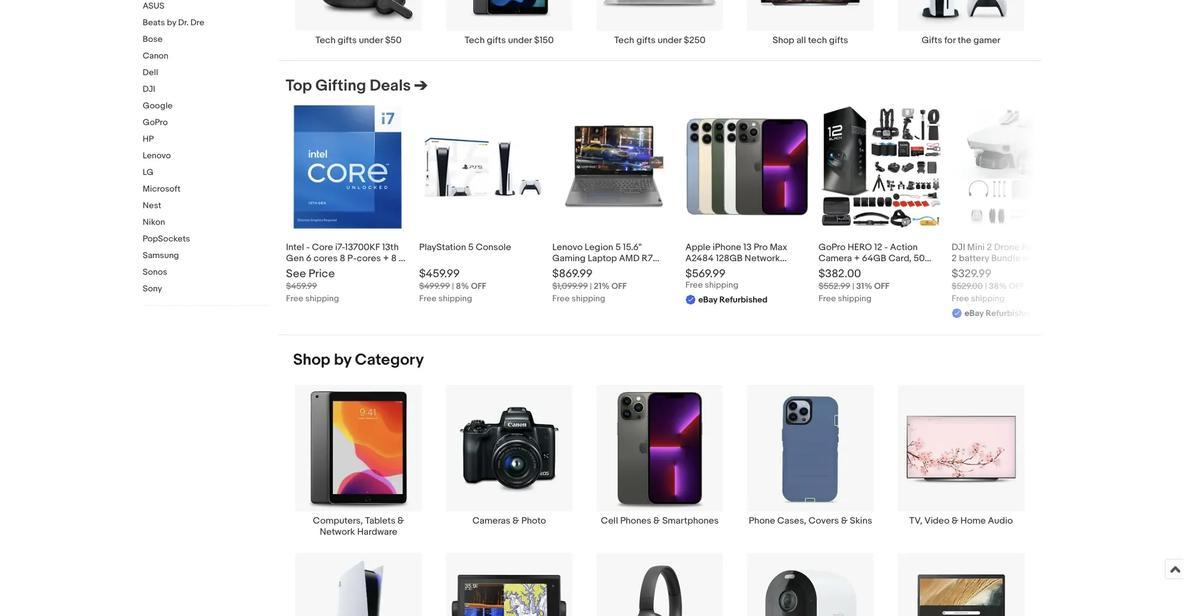 Task type: describe. For each thing, give the bounding box(es) containing it.
list containing tech gifts under $50
[[278, 0, 1042, 60]]

see price $459.99 free shipping
[[286, 267, 339, 304]]

cameras & photo
[[473, 516, 546, 527]]

shipping for $869.99
[[572, 294, 605, 304]]

phone
[[749, 516, 776, 527]]

beats
[[143, 18, 165, 28]]

lenovo
[[143, 151, 171, 161]]

13
[[744, 242, 752, 253]]

0 horizontal spatial ebay refurbished
[[699, 295, 768, 305]]

gopro hero 12 - action camera + 64gb card, 50 piece accessory kit, 2 batteries image
[[819, 106, 942, 229]]

4 & from the left
[[842, 516, 848, 527]]

apple iphone 13 pro max a2484 128gb network unlocked good condition image
[[686, 106, 809, 229]]

shop all tech gifts
[[773, 35, 849, 46]]

network inside computers, tablets & network hardware
[[320, 527, 355, 538]]

tv, video & home audio link
[[886, 385, 1037, 527]]

0 vertical spatial refurbished
[[720, 295, 768, 305]]

tech gifts under $150 link
[[434, 0, 585, 46]]

free inside see price $459.99 free shipping
[[286, 294, 303, 304]]

$1,099.99
[[552, 281, 588, 292]]

under for $150
[[508, 35, 532, 46]]

google link
[[143, 101, 269, 113]]

cameras & photo link
[[434, 385, 585, 527]]

8%
[[456, 281, 469, 292]]

6
[[306, 253, 311, 264]]

free inside "$569.99 free shipping"
[[686, 280, 703, 291]]

tech gifts under $50 link
[[283, 0, 434, 46]]

38%
[[989, 281, 1007, 292]]

dre
[[191, 18, 205, 28]]

1 vertical spatial ebay
[[965, 308, 984, 319]]

network inside apple iphone 13 pro max a2484 128gb network unlocked good condition
[[745, 253, 780, 264]]

dji link
[[143, 84, 269, 96]]

off inside $329.99 $529.00 | 38% off free shipping
[[1009, 281, 1025, 292]]

playstation 5 console
[[419, 242, 511, 253]]

condition
[[755, 264, 796, 275]]

p-
[[347, 253, 357, 264]]

$150
[[535, 35, 554, 46]]

21%
[[594, 281, 610, 292]]

price
[[308, 267, 335, 281]]

| for $459.99
[[452, 281, 454, 292]]

& for computers, tablets & network hardware
[[398, 516, 405, 527]]

cache,
[[333, 264, 363, 275]]

phones
[[621, 516, 652, 527]]

max
[[770, 242, 788, 253]]

128gb
[[716, 253, 743, 264]]

$382.00 $552.99 | 31% off free shipping
[[819, 267, 890, 304]]

phone cases, covers & skins
[[749, 516, 873, 527]]

cell
[[601, 516, 619, 527]]

video
[[925, 516, 950, 527]]

nikon
[[143, 217, 165, 228]]

tech for tech gifts under $250
[[615, 35, 635, 46]]

list containing computers, tablets & network hardware
[[278, 385, 1042, 617]]

4 gifts from the left
[[830, 35, 849, 46]]

cameras
[[473, 516, 511, 527]]

nest
[[143, 201, 161, 211]]

1 horizontal spatial refurbished
[[986, 308, 1034, 319]]

$50
[[385, 35, 402, 46]]

apple iphone 13 pro max a2484 128gb network unlocked good condition
[[686, 242, 796, 275]]

$459.99 inside see price $459.99 free shipping
[[286, 281, 317, 292]]

shop all tech gifts link
[[736, 0, 886, 46]]

shop by category
[[293, 351, 424, 370]]

2 horizontal spatial cores
[[357, 253, 381, 264]]

lg link
[[143, 167, 269, 179]]

& for cell phones & smartphones
[[654, 516, 661, 527]]

2 & from the left
[[513, 516, 520, 527]]

31%
[[856, 281, 873, 292]]

i7-
[[335, 242, 345, 253]]

dji
[[143, 84, 155, 95]]

bose
[[143, 34, 163, 45]]

& for tv, video & home audio
[[952, 516, 959, 527]]

hp
[[143, 134, 154, 145]]

shipping inside see price $459.99 free shipping
[[305, 294, 339, 304]]

off for $382.00
[[874, 281, 890, 292]]

sony link
[[143, 284, 269, 296]]

+
[[383, 253, 389, 264]]

audio
[[989, 516, 1014, 527]]

bose link
[[143, 34, 269, 46]]

30m
[[312, 264, 331, 275]]

gifts for the gamer
[[922, 35, 1001, 46]]

| for $382.00
[[853, 281, 855, 292]]

all
[[797, 35, 807, 46]]

tech gifts under $150
[[465, 35, 554, 46]]

smartphones
[[663, 516, 719, 527]]

$869.99
[[552, 267, 593, 281]]

microsoft
[[143, 184, 181, 195]]

| inside $329.99 $529.00 | 38% off free shipping
[[985, 281, 987, 292]]

$529.00 text field
[[952, 281, 983, 292]]

playstation 5 console image
[[419, 106, 542, 229]]

-
[[306, 242, 310, 253]]

gopro link
[[143, 118, 269, 129]]

3.4...
[[365, 264, 385, 275]]

beats by dr. dre link
[[143, 18, 269, 29]]

lg
[[143, 167, 153, 178]]

core
[[312, 242, 333, 253]]

popsockets link
[[143, 234, 269, 246]]

$329.99
[[952, 267, 992, 281]]

$499.99 text field
[[419, 281, 450, 292]]

tech for tech gifts under $50
[[316, 35, 336, 46]]

$869.99 $1,099.99 | 21% off free shipping
[[552, 267, 627, 304]]

deals
[[370, 76, 411, 95]]

iphone
[[713, 242, 742, 253]]

free for $459.99
[[419, 294, 437, 304]]

covers
[[809, 516, 840, 527]]

top gifting deals ➔
[[286, 76, 428, 95]]

| for $869.99
[[590, 281, 592, 292]]



Task type: vqa. For each thing, say whether or not it's contained in the screenshot.
Phone
yes



Task type: locate. For each thing, give the bounding box(es) containing it.
intel - core i7-13700kf 13th gen 6 cores 8 p-cores + 8 e- cores 30m cache, 3.4...
[[286, 242, 407, 275]]

shipping inside $869.99 $1,099.99 | 21% off free shipping
[[572, 294, 605, 304]]

1 vertical spatial list
[[278, 385, 1042, 617]]

network
[[745, 253, 780, 264], [320, 527, 355, 538]]

1 horizontal spatial ebay
[[965, 308, 984, 319]]

ebay down "$569.99 free shipping"
[[699, 295, 718, 305]]

2 under from the left
[[508, 35, 532, 46]]

the
[[958, 35, 972, 46]]

0 vertical spatial shop
[[773, 35, 795, 46]]

0 horizontal spatial tech
[[316, 35, 336, 46]]

gifts inside 'link'
[[338, 35, 357, 46]]

shipping inside the $382.00 $552.99 | 31% off free shipping
[[838, 294, 872, 304]]

off right 8% on the left of the page
[[471, 281, 486, 292]]

off right 38%
[[1009, 281, 1025, 292]]

| inside $869.99 $1,099.99 | 21% off free shipping
[[590, 281, 592, 292]]

$459.99 up $499.99 text box
[[419, 267, 460, 281]]

nikon link
[[143, 217, 269, 229]]

dell link
[[143, 68, 269, 79]]

free for $329.99
[[952, 294, 969, 304]]

$250
[[684, 35, 706, 46]]

hp link
[[143, 134, 269, 146]]

1 horizontal spatial 8
[[391, 253, 397, 264]]

free down see
[[286, 294, 303, 304]]

asus beats by dr. dre bose canon dell dji google gopro hp lenovo lg microsoft nest nikon popsockets samsung sonos sony
[[143, 1, 205, 295]]

under inside the tech gifts under $250 link
[[658, 35, 682, 46]]

& right tablets
[[398, 516, 405, 527]]

intel - core i7-13700kf 13th gen 6 cores 8 p-cores + 8 e-cores 30m cache, 3.4... image
[[294, 106, 402, 229]]

& left skins
[[842, 516, 848, 527]]

3 gifts from the left
[[637, 35, 656, 46]]

gamer
[[974, 35, 1001, 46]]

0 vertical spatial list
[[278, 0, 1042, 60]]

|
[[452, 281, 454, 292], [590, 281, 592, 292], [853, 281, 855, 292], [985, 281, 987, 292]]

tech
[[809, 35, 828, 46]]

free inside $459.99 $499.99 | 8% off free shipping
[[419, 294, 437, 304]]

8
[[340, 253, 345, 264], [391, 253, 397, 264]]

13700kf
[[345, 242, 380, 253]]

nest link
[[143, 201, 269, 212]]

| left 38%
[[985, 281, 987, 292]]

cores
[[313, 253, 338, 264], [357, 253, 381, 264], [286, 264, 310, 275]]

2 horizontal spatial tech
[[615, 35, 635, 46]]

1 | from the left
[[452, 281, 454, 292]]

tech for tech gifts under $150
[[465, 35, 485, 46]]

$552.99 text field
[[819, 281, 851, 292]]

1 under from the left
[[359, 35, 383, 46]]

4 | from the left
[[985, 281, 987, 292]]

unlocked
[[686, 264, 726, 275]]

tech
[[316, 35, 336, 46], [465, 35, 485, 46], [615, 35, 635, 46]]

shipping down 21%
[[572, 294, 605, 304]]

computers, tablets & network hardware
[[313, 516, 405, 538]]

2 off from the left
[[612, 281, 627, 292]]

0 horizontal spatial network
[[320, 527, 355, 538]]

free for $382.00
[[819, 294, 836, 304]]

1 list from the top
[[278, 0, 1042, 60]]

e-
[[399, 253, 407, 264]]

$329.99 $529.00 | 38% off free shipping
[[952, 267, 1025, 304]]

13th
[[382, 242, 399, 253]]

0 vertical spatial ebay refurbished
[[699, 295, 768, 305]]

$459.99
[[419, 267, 460, 281], [286, 281, 317, 292]]

$459.99 down see
[[286, 281, 317, 292]]

0 vertical spatial network
[[745, 253, 780, 264]]

2 | from the left
[[590, 281, 592, 292]]

$499.99
[[419, 281, 450, 292]]

5
[[468, 242, 474, 253]]

tv,
[[910, 516, 923, 527]]

shipping down price
[[305, 294, 339, 304]]

gifts up gifting
[[338, 35, 357, 46]]

category
[[355, 351, 424, 370]]

1 tech from the left
[[316, 35, 336, 46]]

tech gifts under $50
[[316, 35, 402, 46]]

gen
[[286, 253, 304, 264]]

$459.99 inside $459.99 $499.99 | 8% off free shipping
[[419, 267, 460, 281]]

0 horizontal spatial refurbished
[[720, 295, 768, 305]]

1 horizontal spatial shop
[[773, 35, 795, 46]]

gifts left $250
[[637, 35, 656, 46]]

off inside $869.99 $1,099.99 | 21% off free shipping
[[612, 281, 627, 292]]

shipping for $329.99
[[971, 294, 1005, 304]]

sony
[[143, 284, 162, 295]]

shipping down 8% on the left of the page
[[438, 294, 472, 304]]

shipping down 31%
[[838, 294, 872, 304]]

gifting
[[316, 76, 366, 95]]

gifts
[[338, 35, 357, 46], [487, 35, 506, 46], [637, 35, 656, 46], [830, 35, 849, 46]]

off inside $459.99 $499.99 | 8% off free shipping
[[471, 281, 486, 292]]

gifts left $150
[[487, 35, 506, 46]]

by left dr.
[[167, 18, 176, 28]]

0 horizontal spatial under
[[359, 35, 383, 46]]

pro
[[754, 242, 768, 253]]

cores down intel
[[286, 264, 310, 275]]

a2484
[[686, 253, 714, 264]]

1 horizontal spatial network
[[745, 253, 780, 264]]

shipping inside $459.99 $499.99 | 8% off free shipping
[[438, 294, 472, 304]]

tech inside tech gifts under $150 link
[[465, 35, 485, 46]]

tablets
[[365, 516, 396, 527]]

cell phones & smartphones
[[601, 516, 719, 527]]

skins
[[850, 516, 873, 527]]

lenovo legion 5 15.6" gaming laptop amd r7 7735hs rtx 4060 16gb ram 512gb ssd image
[[552, 106, 676, 229]]

0 vertical spatial $459.99
[[419, 267, 460, 281]]

photo
[[522, 516, 546, 527]]

0 horizontal spatial shop
[[293, 351, 331, 370]]

list
[[278, 0, 1042, 60], [278, 385, 1042, 617]]

samsung
[[143, 251, 179, 261]]

for
[[945, 35, 956, 46]]

1 vertical spatial by
[[334, 351, 352, 370]]

free down $552.99
[[819, 294, 836, 304]]

gifts for tech gifts under $50
[[338, 35, 357, 46]]

cores left + at the left of page
[[357, 253, 381, 264]]

sonos link
[[143, 267, 269, 279]]

free inside the $382.00 $552.99 | 31% off free shipping
[[819, 294, 836, 304]]

ebay down $529.00
[[965, 308, 984, 319]]

under
[[359, 35, 383, 46], [508, 35, 532, 46], [658, 35, 682, 46]]

2 horizontal spatial under
[[658, 35, 682, 46]]

shipping inside $329.99 $529.00 | 38% off free shipping
[[971, 294, 1005, 304]]

3 & from the left
[[654, 516, 661, 527]]

shipping inside "$569.99 free shipping"
[[705, 280, 739, 291]]

under left $150
[[508, 35, 532, 46]]

playstation
[[419, 242, 466, 253]]

tech gifts under $250 link
[[585, 0, 736, 46]]

1 horizontal spatial ebay refurbished
[[965, 308, 1034, 319]]

under inside tech gifts under $150 link
[[508, 35, 532, 46]]

apple
[[686, 242, 711, 253]]

&
[[398, 516, 405, 527], [513, 516, 520, 527], [654, 516, 661, 527], [842, 516, 848, 527], [952, 516, 959, 527]]

dji mini 2 drone ready to fly 2 battery bundle and memory -certified refurbished image
[[952, 109, 1075, 226]]

under inside tech gifts under $50 'link'
[[359, 35, 383, 46]]

1 vertical spatial shop
[[293, 351, 331, 370]]

1 & from the left
[[398, 516, 405, 527]]

| left 8% on the left of the page
[[452, 281, 454, 292]]

by
[[167, 18, 176, 28], [334, 351, 352, 370]]

free down $529.00
[[952, 294, 969, 304]]

free down '$1,099.99'
[[552, 294, 570, 304]]

1 gifts from the left
[[338, 35, 357, 46]]

5 & from the left
[[952, 516, 959, 527]]

free inside $869.99 $1,099.99 | 21% off free shipping
[[552, 294, 570, 304]]

ebay refurbished down "$569.99 free shipping"
[[699, 295, 768, 305]]

under left $50
[[359, 35, 383, 46]]

2 gifts from the left
[[487, 35, 506, 46]]

shipping for $459.99
[[438, 294, 472, 304]]

dell
[[143, 68, 158, 78]]

2 tech from the left
[[465, 35, 485, 46]]

1 horizontal spatial $459.99
[[419, 267, 460, 281]]

1 8 from the left
[[340, 253, 345, 264]]

see
[[286, 267, 306, 281]]

refurbished down the good
[[720, 295, 768, 305]]

2 list from the top
[[278, 385, 1042, 617]]

$382.00
[[819, 267, 862, 281]]

3 under from the left
[[658, 35, 682, 46]]

off for $459.99
[[471, 281, 486, 292]]

8 left p-
[[340, 253, 345, 264]]

1 vertical spatial refurbished
[[986, 308, 1034, 319]]

& right phones
[[654, 516, 661, 527]]

off right 31%
[[874, 281, 890, 292]]

dr.
[[178, 18, 189, 28]]

free down $499.99 text box
[[419, 294, 437, 304]]

| left 21%
[[590, 281, 592, 292]]

0 vertical spatial by
[[167, 18, 176, 28]]

off for $869.99
[[612, 281, 627, 292]]

shop for shop by category
[[293, 351, 331, 370]]

computers,
[[313, 516, 363, 527]]

0 horizontal spatial ebay
[[699, 295, 718, 305]]

off inside the $382.00 $552.99 | 31% off free shipping
[[874, 281, 890, 292]]

asus link
[[143, 1, 269, 13]]

1 horizontal spatial by
[[334, 351, 352, 370]]

canon
[[143, 51, 169, 61]]

& left photo
[[513, 516, 520, 527]]

3 tech from the left
[[615, 35, 635, 46]]

4 off from the left
[[1009, 281, 1025, 292]]

1 horizontal spatial tech
[[465, 35, 485, 46]]

1 vertical spatial ebay refurbished
[[965, 308, 1034, 319]]

off right 21%
[[612, 281, 627, 292]]

8 right + at the left of page
[[391, 253, 397, 264]]

gifts right tech
[[830, 35, 849, 46]]

0 horizontal spatial by
[[167, 18, 176, 28]]

ebay refurbished down 38%
[[965, 308, 1034, 319]]

3 off from the left
[[874, 281, 890, 292]]

by left category
[[334, 351, 352, 370]]

1 horizontal spatial cores
[[313, 253, 338, 264]]

shop for shop all tech gifts
[[773, 35, 795, 46]]

under for $250
[[658, 35, 682, 46]]

1 vertical spatial $459.99
[[286, 281, 317, 292]]

refurbished down 38%
[[986, 308, 1034, 319]]

free inside $329.99 $529.00 | 38% off free shipping
[[952, 294, 969, 304]]

tech inside tech gifts under $50 'link'
[[316, 35, 336, 46]]

google
[[143, 101, 173, 111]]

under left $250
[[658, 35, 682, 46]]

under for $50
[[359, 35, 383, 46]]

| inside $459.99 $499.99 | 8% off free shipping
[[452, 281, 454, 292]]

1 off from the left
[[471, 281, 486, 292]]

computers, tablets & network hardware link
[[283, 385, 434, 538]]

shipping down 38%
[[971, 294, 1005, 304]]

gifts for tech gifts under $150
[[487, 35, 506, 46]]

ebay
[[699, 295, 718, 305], [965, 308, 984, 319]]

0 horizontal spatial $459.99
[[286, 281, 317, 292]]

& inside computers, tablets & network hardware
[[398, 516, 405, 527]]

refurbished
[[720, 295, 768, 305], [986, 308, 1034, 319]]

hardware
[[357, 527, 398, 538]]

free down unlocked on the right top
[[686, 280, 703, 291]]

free for $869.99
[[552, 294, 570, 304]]

tv, video & home audio
[[910, 516, 1014, 527]]

shipping for $382.00
[[838, 294, 872, 304]]

cores up price
[[313, 253, 338, 264]]

| left 31%
[[853, 281, 855, 292]]

$1,099.99 text field
[[552, 281, 588, 292]]

by inside asus beats by dr. dre bose canon dell dji google gopro hp lenovo lg microsoft nest nikon popsockets samsung sonos sony
[[167, 18, 176, 28]]

microsoft link
[[143, 184, 269, 196]]

0 horizontal spatial 8
[[340, 253, 345, 264]]

popsockets
[[143, 234, 190, 245]]

2 8 from the left
[[391, 253, 397, 264]]

gopro
[[143, 118, 168, 128]]

0 vertical spatial ebay
[[699, 295, 718, 305]]

3 | from the left
[[853, 281, 855, 292]]

intel
[[286, 242, 304, 253]]

| inside the $382.00 $552.99 | 31% off free shipping
[[853, 281, 855, 292]]

$459.99 $499.99 | 8% off free shipping
[[419, 267, 486, 304]]

1 horizontal spatial under
[[508, 35, 532, 46]]

gifts
[[922, 35, 943, 46]]

asus
[[143, 1, 165, 11]]

canon link
[[143, 51, 269, 63]]

gifts for tech gifts under $250
[[637, 35, 656, 46]]

shop inside shop all tech gifts link
[[773, 35, 795, 46]]

0 horizontal spatial cores
[[286, 264, 310, 275]]

& right video at the right bottom
[[952, 516, 959, 527]]

sonos
[[143, 267, 167, 278]]

1 vertical spatial network
[[320, 527, 355, 538]]

➔
[[415, 76, 428, 95]]

shipping down unlocked on the right top
[[705, 280, 739, 291]]



